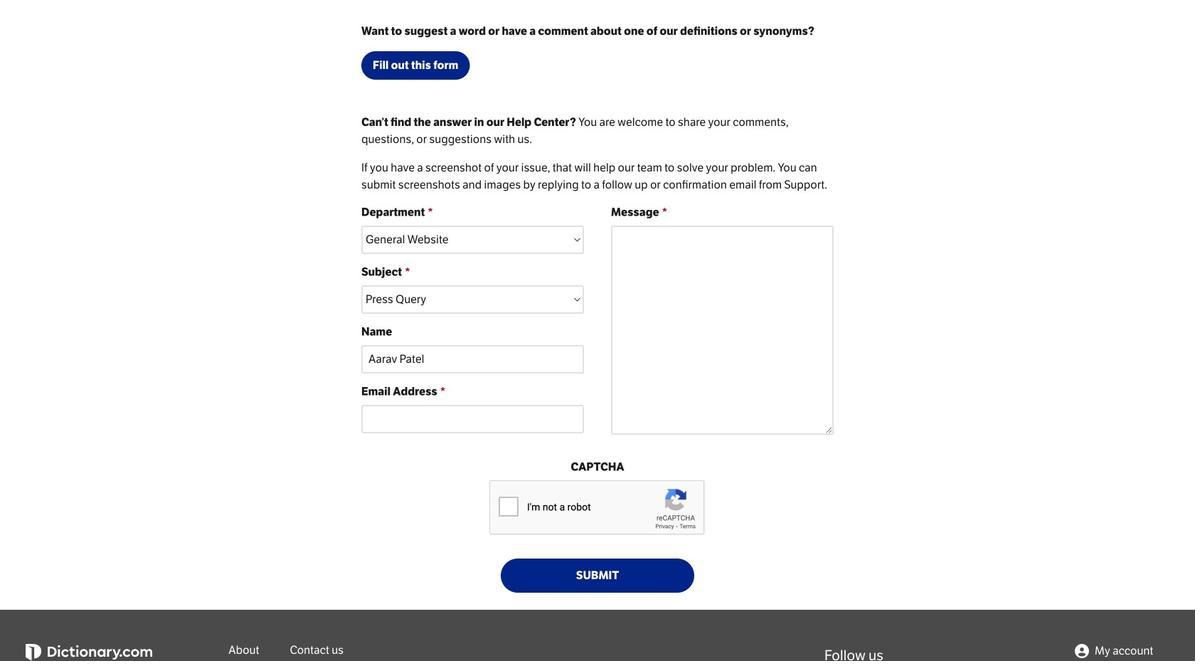 Task type: locate. For each thing, give the bounding box(es) containing it.
None text field
[[611, 225, 834, 435], [361, 345, 584, 373], [361, 405, 584, 433], [611, 225, 834, 435], [361, 345, 584, 373], [361, 405, 584, 433]]

my account image
[[1075, 644, 1089, 658]]

None submit
[[501, 558, 695, 593]]

https://www.dictionary.com image
[[26, 644, 152, 661]]



Task type: vqa. For each thing, say whether or not it's contained in the screenshot.
text box
yes



